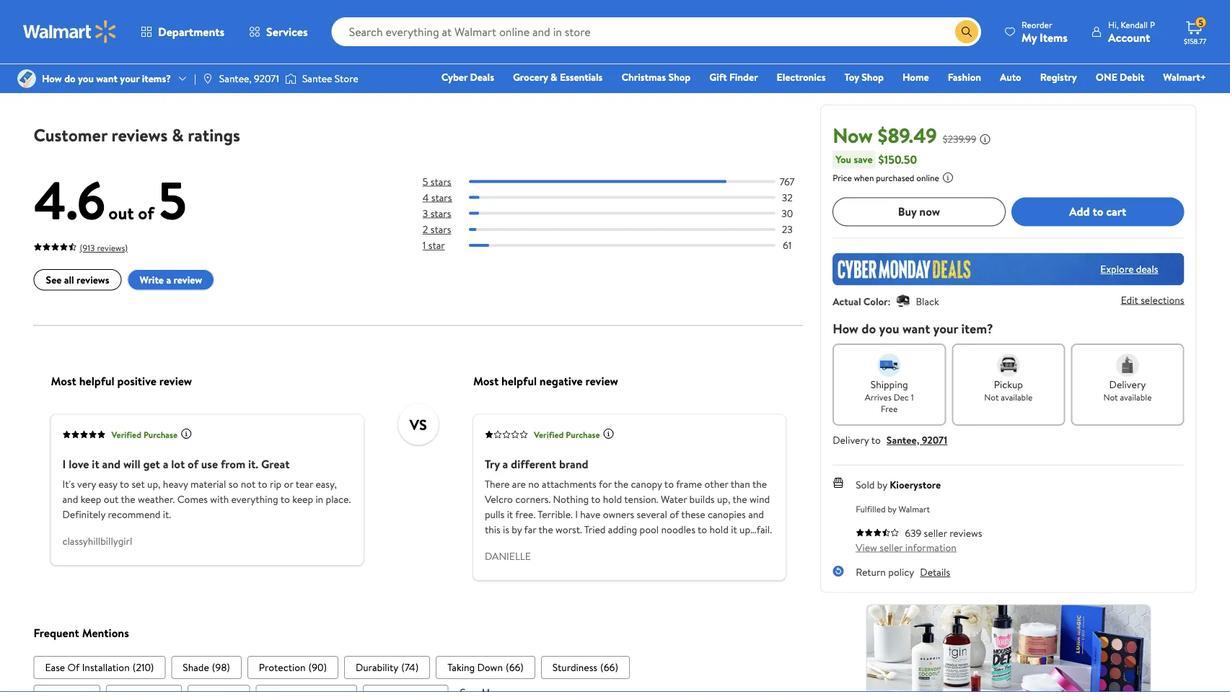 Task type: describe. For each thing, give the bounding box(es) containing it.
several
[[637, 508, 668, 522]]

sanopy 10'x20' ez pop up canopy party tent with 6 privacy sidewalls, portable instant commercial canopy all season tent for market with carry bag, 4 sandbags, white
[[421, 1, 588, 96]]

item?
[[962, 320, 994, 338]]

debit
[[1120, 70, 1145, 84]]

add to cart button
[[1012, 197, 1185, 226]]

brand
[[559, 456, 589, 472]]

up inside sanopy 10'x20' canopy ez pop up canopy anti-uv waterproof outdoor tent portable party commercial instant canopy shelter height adjustable tent gazebo with 6 removable sidewalls, 4 sandbags, roller bag
[[229, 17, 243, 33]]

easy
[[99, 477, 118, 491]]

protection
[[259, 660, 306, 674]]

canopy
[[631, 477, 663, 491]]

(913 reviews) link
[[34, 239, 128, 255]]

tent left 10x10 at the right of the page
[[614, 17, 636, 33]]

set
[[132, 477, 145, 491]]

sandbags, inside sanopy 10'x20' canopy ez pop up canopy anti-uv waterproof outdoor tent portable party commercial instant canopy shelter height adjustable tent gazebo with 6 removable sidewalls, 4 sandbags, roller bag
[[289, 96, 339, 112]]

how for how do you want your item?
[[833, 320, 859, 338]]

ft
[[692, 1, 704, 17]]

3+ for sanopy 10'x20' ez pop up canopy party tent with 6 privacy sidewalls, portable instant commercial canopy all season tent for market with carry bag, 4 sandbags, white
[[424, 78, 434, 90]]

61
[[783, 238, 792, 252]]

purchase for brand
[[566, 428, 600, 441]]

tent left 63 on the left top of page
[[421, 65, 443, 80]]

pop inside sanopy 10'x20' canopy ez pop up canopy anti-uv waterproof outdoor tent portable party commercial instant canopy shelter height adjustable tent gazebo with 6 removable sidewalls, 4 sandbags, roller bag
[[370, 1, 389, 17]]

p
[[1151, 18, 1156, 31]]

price when purchased online
[[833, 171, 940, 184]]

outdoor for 10'x 10' pop up canopy 1 person setup canopy portable outdoor party instant shelter with 4 removable sidewalls & carrying bag for wedding picnics camping, white
[[154, 17, 198, 33]]

nothing
[[553, 493, 589, 507]]

to left set
[[120, 477, 129, 491]]

owners
[[603, 508, 635, 522]]

your for item?
[[934, 320, 959, 338]]

departments
[[158, 24, 225, 40]]

uv
[[312, 17, 328, 33]]

progress bar for 30
[[469, 212, 776, 215]]

toy shop link
[[838, 69, 891, 85]]

learn more about strikethrough prices image
[[980, 133, 992, 145]]

i love it and will get a lot of use from it. great it's very easy to set up, heavy material so not to rip or tear easy, and keep out the weather.  comes with everything to keep in place. definitely recommend it.
[[62, 456, 351, 522]]

60
[[660, 55, 670, 67]]

1 horizontal spatial 1
[[423, 238, 426, 252]]

most for most helpful positive review
[[51, 373, 76, 389]]

gift finder
[[710, 70, 758, 84]]

0 vertical spatial it.
[[248, 456, 259, 472]]

to down 'these'
[[698, 523, 708, 537]]

2 horizontal spatial &
[[551, 70, 558, 84]]

0 vertical spatial hold
[[603, 493, 622, 507]]

outdoor inside 'sanopy 10x10 ft pop up canopy tent outdoor heavy duty commercial instant shelter waterproof party tent gazebo with 4 removable sidewalls, roller bag and 4 sandbags, black'
[[638, 17, 682, 33]]

auto
[[1001, 70, 1022, 84]]

it's
[[62, 477, 75, 491]]

walmart
[[899, 503, 931, 515]]

verified purchase information image for for
[[603, 428, 615, 440]]

tent up gift
[[704, 49, 725, 65]]

it inside i love it and will get a lot of use from it. great it's very easy to set up, heavy material so not to rip or tear easy, and keep out the weather.  comes with everything to keep in place. definitely recommend it.
[[92, 456, 99, 472]]

helpful for negative
[[502, 373, 537, 389]]

removable inside 10'x 10' pop up canopy 1 person setup canopy portable outdoor party instant shelter with 4 removable sidewalls & carrying bag for wedding picnics camping, white
[[36, 49, 92, 65]]

day for 10'x 10' pop up canopy 1 person setup canopy portable outdoor party instant shelter with 4 removable sidewalls & carrying bag for wedding picnics camping, white
[[51, 78, 64, 90]]

white inside sanopy 10'x20' ez pop up canopy party tent with 6 privacy sidewalls, portable instant commercial canopy all season tent for market with carry bag, 4 sandbags, white
[[474, 80, 503, 96]]

no
[[529, 477, 540, 491]]

shelter inside 10'x 10' pop up canopy 1 person setup canopy portable outdoor party instant shelter with 4 removable sidewalls & carrying bag for wedding picnics camping, white
[[103, 33, 139, 49]]

sturdiness (66)
[[553, 660, 619, 674]]

3+ day shipping for sanopy 10'x20' canopy ez pop up canopy anti-uv waterproof outdoor tent portable party commercial instant canopy shelter height adjustable tent gazebo with 6 removable sidewalls, 4 sandbags, roller bag
[[232, 78, 290, 90]]

verified purchase information image for of
[[181, 428, 192, 440]]

list item containing ease of installation
[[34, 656, 166, 679]]

delivery not available
[[1104, 377, 1152, 403]]

different
[[511, 456, 557, 472]]

up inside sanopy 10'x20' ez pop up canopy party tent with 6 privacy sidewalls, portable instant commercial canopy all season tent for market with carry bag, 4 sandbags, white
[[542, 1, 555, 17]]

home
[[903, 70, 930, 84]]

how for how do you want your items?
[[42, 71, 62, 86]]

and down it's on the left bottom of the page
[[62, 493, 78, 507]]

deals
[[1137, 262, 1159, 276]]

rip
[[270, 477, 282, 491]]

56
[[275, 55, 285, 67]]

tent up market
[[491, 17, 513, 33]]

one debit link
[[1090, 69, 1152, 85]]

canopy up "233"
[[68, 17, 106, 33]]

3
[[423, 206, 428, 220]]

4 down '60'
[[656, 80, 663, 96]]

customer reviews & ratings
[[34, 123, 240, 147]]

reviews for see all reviews
[[77, 273, 109, 287]]

0 horizontal spatial it.
[[163, 508, 171, 522]]

639 seller reviews
[[905, 526, 983, 540]]

available for delivery
[[1121, 391, 1152, 403]]

a for write
[[166, 273, 171, 287]]

day for sanopy 10'x20' ez pop up canopy party tent with 6 privacy sidewalls, portable instant commercial canopy all season tent for market with carry bag, 4 sandbags, white
[[436, 78, 449, 90]]

season
[[542, 49, 577, 65]]

setup
[[36, 17, 65, 33]]

& inside 10'x 10' pop up canopy 1 person setup canopy portable outdoor party instant shelter with 4 removable sidewalls & carrying bag for wedding picnics camping, white
[[142, 49, 150, 65]]

hi,
[[1109, 18, 1119, 31]]

(913
[[80, 242, 95, 254]]

32
[[782, 190, 793, 204]]

by inside try a different brand there are no attachments for the canopy to frame other than the velcro corners. nothing to hold tension. water builds up, the wind pulls it free. terrible. i have owners several of these canopies and this is by far the worst. tried adding pool noodles to hold it up…fail.
[[512, 523, 522, 537]]

5 for 5 stars
[[423, 174, 428, 188]]

intent image for shipping image
[[878, 354, 901, 377]]

items?
[[142, 71, 171, 86]]

4 up 3
[[423, 190, 429, 204]]

attachments
[[542, 477, 597, 491]]

10'x 10' pop up canopy 1 person setup canopy portable outdoor party instant shelter with 4 removable sidewalls & carrying bag for wedding picnics camping, white
[[36, 1, 207, 96]]

 image for santee store
[[285, 71, 297, 86]]

shade (98)
[[183, 660, 230, 674]]

list containing ease of installation
[[34, 656, 804, 679]]

portable inside 10'x 10' pop up canopy 1 person setup canopy portable outdoor party instant shelter with 4 removable sidewalls & carrying bag for wedding picnics camping, white
[[109, 17, 151, 33]]

seller for 639
[[924, 526, 948, 540]]

list item containing taking down
[[436, 656, 536, 679]]

instant inside 'sanopy 10x10 ft pop up canopy tent outdoor heavy duty commercial instant shelter waterproof party tent gazebo with 4 removable sidewalls, roller bag and 4 sandbags, black'
[[677, 33, 712, 49]]

1 horizontal spatial hold
[[710, 523, 729, 537]]

try
[[485, 456, 500, 472]]

pickup
[[995, 377, 1024, 391]]

purchase for and
[[144, 428, 178, 441]]

search icon image
[[962, 26, 973, 38]]

3+ day shipping for sanopy 10'x20' ez pop up canopy party tent with 6 privacy sidewalls, portable instant commercial canopy all season tent for market with carry bag, 4 sandbags, white
[[424, 78, 482, 90]]

i inside i love it and will get a lot of use from it. great it's very easy to set up, heavy material so not to rip or tear easy, and keep out the weather.  comes with everything to keep in place. definitely recommend it.
[[62, 456, 66, 472]]

the up tension.
[[614, 477, 629, 491]]

deals
[[470, 70, 494, 84]]

roller inside 'sanopy 10x10 ft pop up canopy tent outdoor heavy duty commercial instant shelter waterproof party tent gazebo with 4 removable sidewalls, roller bag and 4 sandbags, black'
[[756, 65, 786, 80]]

buy now button
[[833, 197, 1006, 226]]

cyber deals
[[442, 70, 494, 84]]

of inside i love it and will get a lot of use from it. great it's very easy to set up, heavy material so not to rip or tear easy, and keep out the weather.  comes with everything to keep in place. definitely recommend it.
[[188, 456, 198, 472]]

you save $150.50
[[836, 151, 918, 167]]

want for items?
[[96, 71, 118, 86]]

by for sold
[[878, 477, 888, 491]]

how do you want your items?
[[42, 71, 171, 86]]

actual color :
[[833, 294, 891, 308]]

very
[[77, 477, 96, 491]]

shop for christmas shop
[[669, 70, 691, 84]]

and left will
[[102, 456, 121, 472]]

of inside try a different brand there are no attachments for the canopy to frame other than the velcro corners. nothing to hold tension. water builds up, the wind pulls it free. terrible. i have owners several of these canopies and this is by far the worst. tried adding pool noodles to hold it up…fail.
[[670, 508, 679, 522]]

grocery & essentials link
[[507, 69, 610, 85]]

out inside i love it and will get a lot of use from it. great it's very easy to set up, heavy material so not to rip or tear easy, and keep out the weather.  comes with everything to keep in place. definitely recommend it.
[[104, 493, 119, 507]]

review for most helpful negative review
[[586, 373, 619, 389]]

bag inside 'sanopy 10x10 ft pop up canopy tent outdoor heavy duty commercial instant shelter waterproof party tent gazebo with 4 removable sidewalls, roller bag and 4 sandbags, black'
[[614, 80, 633, 96]]

anti-
[[287, 17, 312, 33]]

pickup not available
[[985, 377, 1033, 403]]

233
[[83, 55, 97, 67]]

removable inside sanopy 10'x20' canopy ez pop up canopy anti-uv waterproof outdoor tent portable party commercial instant canopy shelter height adjustable tent gazebo with 6 removable sidewalls, 4 sandbags, roller bag
[[303, 80, 358, 96]]

seller for view
[[880, 540, 903, 554]]

classyhillbillygirl
[[62, 534, 132, 548]]

legal information image
[[943, 171, 954, 183]]

progress bar for 23
[[469, 228, 776, 231]]

walmart+
[[1164, 70, 1207, 84]]

do for how do you want your items?
[[64, 71, 76, 86]]

everything
[[231, 493, 278, 507]]

sandbags, for removable
[[666, 80, 716, 96]]

5 for 5
[[1199, 16, 1204, 29]]

1 horizontal spatial it
[[507, 508, 513, 522]]

1 inside 10'x 10' pop up canopy 1 person setup canopy portable outdoor party instant shelter with 4 removable sidewalls & carrying bag for wedding picnics camping, white
[[151, 1, 155, 17]]

home link
[[897, 69, 936, 85]]

bag inside sanopy 10'x20' canopy ez pop up canopy anti-uv waterproof outdoor tent portable party commercial instant canopy shelter height adjustable tent gazebo with 6 removable sidewalls, 4 sandbags, roller bag
[[374, 96, 393, 112]]

by for fulfilled
[[888, 503, 897, 515]]

electronics
[[777, 70, 826, 84]]

instant inside sanopy 10'x20' canopy ez pop up canopy anti-uv waterproof outdoor tent portable party commercial instant canopy shelter height adjustable tent gazebo with 6 removable sidewalls, 4 sandbags, roller bag
[[292, 49, 327, 65]]

purchased
[[877, 171, 915, 184]]

stars for 3 stars
[[431, 206, 451, 220]]

finder
[[730, 70, 758, 84]]

view seller information link
[[856, 540, 957, 554]]

all
[[64, 273, 74, 287]]

(90)
[[309, 660, 327, 674]]

stars for 5 stars
[[431, 174, 452, 188]]

to up water
[[665, 477, 674, 491]]

2 horizontal spatial it
[[731, 523, 738, 537]]

review for most helpful positive review
[[159, 373, 192, 389]]

pop inside 'sanopy 10x10 ft pop up canopy tent outdoor heavy duty commercial instant shelter waterproof party tent gazebo with 4 removable sidewalls, roller bag and 4 sandbags, black'
[[707, 1, 726, 17]]

the down the than
[[733, 493, 748, 507]]

canopy left person on the left top of page
[[111, 1, 149, 17]]

product group containing sanopy 10'x20' canopy ez pop up canopy anti-uv waterproof outdoor tent portable party commercial instant canopy shelter height adjustable tent gazebo with 6 removable sidewalls, 4 sandbags, roller bag
[[229, 0, 401, 112]]

delivery for not
[[1110, 377, 1147, 391]]

black inside 'sanopy 10x10 ft pop up canopy tent outdoor heavy duty commercial instant shelter waterproof party tent gazebo with 4 removable sidewalls, roller bag and 4 sandbags, black'
[[719, 80, 745, 96]]

1 (66) from the left
[[506, 660, 524, 674]]

with left all
[[502, 65, 523, 80]]

the right far at the left bottom of the page
[[539, 523, 554, 537]]

now $89.49
[[833, 121, 938, 149]]

sold
[[856, 477, 875, 491]]

verified for brand
[[534, 428, 564, 441]]

information
[[906, 540, 957, 554]]

pop inside 10'x 10' pop up canopy 1 person setup canopy portable outdoor party instant shelter with 4 removable sidewalls & carrying bag for wedding picnics camping, white
[[73, 1, 93, 17]]

of inside 4.6 out of 5
[[138, 201, 154, 225]]

10'x20' for tent
[[469, 1, 503, 17]]

commercial for sanopy 10'x20' ez pop up canopy party tent with 6 privacy sidewalls, portable instant commercial canopy all season tent for market with carry bag, 4 sandbags, white
[[421, 49, 482, 65]]

auto link
[[994, 69, 1029, 85]]

shipping for carry
[[451, 78, 482, 90]]

definitely
[[62, 508, 105, 522]]

arrives
[[865, 391, 892, 403]]

list item containing sturdiness
[[541, 656, 630, 679]]

now
[[833, 121, 873, 149]]

delivery for to
[[833, 433, 870, 447]]

for inside try a different brand there are no attachments for the canopy to frame other than the velcro corners. nothing to hold tension. water builds up, the wind pulls it free. terrible. i have owners several of these canopies and this is by far the worst. tried adding pool noodles to hold it up…fail.
[[599, 477, 612, 491]]

$150.50
[[879, 151, 918, 167]]

shop for toy shop
[[862, 70, 884, 84]]

stars for 2 stars
[[431, 222, 451, 236]]

0 horizontal spatial 5
[[158, 164, 187, 236]]

instant inside 10'x 10' pop up canopy 1 person setup canopy portable outdoor party instant shelter with 4 removable sidewalls & carrying bag for wedding picnics camping, white
[[66, 33, 100, 49]]

mentions
[[82, 625, 129, 641]]

4 inside sanopy 10'x20' ez pop up canopy party tent with 6 privacy sidewalls, portable instant commercial canopy all season tent for market with carry bag, 4 sandbags, white
[[581, 65, 588, 80]]

edit selections
[[1122, 293, 1185, 307]]

to down 'or'
[[281, 493, 290, 507]]

not for delivery
[[1104, 391, 1119, 403]]

fashion link
[[942, 69, 988, 85]]

1 keep from the left
[[81, 493, 101, 507]]

color
[[864, 294, 888, 308]]

the up wind
[[753, 477, 767, 491]]

2 stars
[[423, 222, 451, 236]]

return
[[856, 565, 886, 579]]

3+ for 10'x 10' pop up canopy 1 person setup canopy portable outdoor party instant shelter with 4 removable sidewalls & carrying bag for wedding picnics camping, white
[[39, 78, 49, 90]]

cart
[[1107, 204, 1127, 219]]

to left rip at the bottom left of page
[[258, 477, 268, 491]]

positive
[[117, 373, 157, 389]]

toy
[[845, 70, 860, 84]]

you for how do you want your items?
[[78, 71, 94, 86]]

progress bar for 61
[[469, 244, 776, 247]]

sidewalls, inside sanopy 10'x20' canopy ez pop up canopy anti-uv waterproof outdoor tent portable party commercial instant canopy shelter height adjustable tent gazebo with 6 removable sidewalls, 4 sandbags, roller bag
[[229, 96, 277, 112]]

canopy up cyber
[[421, 17, 459, 33]]

do for how do you want your item?
[[862, 320, 877, 338]]

helpful for positive
[[79, 373, 115, 389]]

registry link
[[1034, 69, 1084, 85]]

vs
[[410, 414, 427, 435]]



Task type: vqa. For each thing, say whether or not it's contained in the screenshot.
left it
yes



Task type: locate. For each thing, give the bounding box(es) containing it.
day for sanopy 10'x20' canopy ez pop up canopy anti-uv waterproof outdoor tent portable party commercial instant canopy shelter height adjustable tent gazebo with 6 removable sidewalls, 4 sandbags, roller bag
[[244, 78, 257, 90]]

have
[[581, 508, 601, 522]]

out inside 4.6 out of 5
[[109, 201, 134, 225]]

day for sanopy 10x10 ft pop up canopy tent outdoor heavy duty commercial instant shelter waterproof party tent gazebo with 4 removable sidewalls, roller bag and 4 sandbags, black
[[629, 78, 642, 90]]

your for items?
[[120, 71, 140, 86]]

a inside i love it and will get a lot of use from it. great it's very easy to set up, heavy material so not to rip or tear easy, and keep out the weather.  comes with everything to keep in place. definitely recommend it.
[[163, 456, 168, 472]]

to left cart
[[1093, 204, 1104, 219]]

2 verified purchase from the left
[[534, 428, 600, 441]]

1 horizontal spatial sidewalls,
[[421, 33, 469, 49]]

1 horizontal spatial up
[[542, 1, 555, 17]]

2 vertical spatial 1
[[912, 391, 914, 403]]

sandbags, down '60'
[[666, 80, 716, 96]]

and inside 'sanopy 10x10 ft pop up canopy tent outdoor heavy duty commercial instant shelter waterproof party tent gazebo with 4 removable sidewalls, roller bag and 4 sandbags, black'
[[636, 80, 654, 96]]

1 shop from the left
[[669, 70, 691, 84]]

10'x20' left ez
[[469, 1, 503, 17]]

get
[[143, 456, 160, 472]]

not inside delivery not available
[[1104, 391, 1119, 403]]

3 progress bar from the top
[[469, 212, 776, 215]]

0 vertical spatial 6
[[540, 17, 546, 33]]

santee
[[302, 71, 332, 86]]

santee, down free
[[887, 433, 920, 447]]

instant inside sanopy 10'x20' ez pop up canopy party tent with 6 privacy sidewalls, portable instant commercial canopy all season tent for market with carry bag, 4 sandbags, white
[[517, 33, 551, 49]]

1 progress bar from the top
[[469, 180, 776, 183]]

sandbags, down santee
[[289, 96, 339, 112]]

review right positive
[[159, 373, 192, 389]]

2 shop from the left
[[862, 70, 884, 84]]

reviews right all
[[77, 273, 109, 287]]

i left love
[[62, 456, 66, 472]]

3 sanopy from the left
[[614, 1, 659, 17]]

outdoor up carrying
[[154, 17, 198, 33]]

0 horizontal spatial keep
[[81, 493, 101, 507]]

sanopy inside sanopy 10'x20' canopy ez pop up canopy anti-uv waterproof outdoor tent portable party commercial instant canopy shelter height adjustable tent gazebo with 6 removable sidewalls, 4 sandbags, roller bag
[[229, 1, 274, 17]]

1 horizontal spatial gazebo
[[728, 49, 765, 65]]

canopy right duty
[[746, 1, 784, 17]]

reviews for 639 seller reviews
[[950, 526, 983, 540]]

0 horizontal spatial santee,
[[219, 71, 252, 86]]

with inside sanopy 10'x20' canopy ez pop up canopy anti-uv waterproof outdoor tent portable party commercial instant canopy shelter height adjustable tent gazebo with 6 removable sidewalls, 4 sandbags, roller bag
[[269, 80, 291, 96]]

4 progress bar from the top
[[469, 228, 776, 231]]

0 horizontal spatial for
[[58, 65, 73, 80]]

2 vertical spatial sidewalls,
[[229, 96, 277, 112]]

services
[[266, 24, 308, 40]]

delivery inside delivery not available
[[1110, 377, 1147, 391]]

by right sold
[[878, 477, 888, 491]]

white left wedding
[[36, 80, 66, 96]]

tear
[[296, 477, 313, 491]]

a for try
[[503, 456, 508, 472]]

waterproof inside sanopy 10'x20' canopy ez pop up canopy anti-uv waterproof outdoor tent portable party commercial instant canopy shelter height adjustable tent gazebo with 6 removable sidewalls, 4 sandbags, roller bag
[[331, 17, 389, 33]]

do
[[64, 71, 76, 86], [862, 320, 877, 338]]

4 3+ from the left
[[617, 78, 627, 90]]

to left santee, 92071 button
[[872, 433, 881, 447]]

your left item?
[[934, 320, 959, 338]]

dec
[[894, 391, 909, 403]]

sidewalls, inside sanopy 10'x20' ez pop up canopy party tent with 6 privacy sidewalls, portable instant commercial canopy all season tent for market with carry bag, 4 sandbags, white
[[421, 33, 469, 49]]

sanopy for tent
[[614, 1, 659, 17]]

1 verified purchase information image from the left
[[181, 428, 192, 440]]

waterproof
[[331, 17, 389, 33], [614, 49, 672, 65]]

verified up will
[[112, 428, 142, 441]]

1 horizontal spatial santee,
[[887, 433, 920, 447]]

review right write
[[174, 273, 202, 287]]

how left wedding
[[42, 71, 62, 86]]

0 horizontal spatial i
[[62, 456, 66, 472]]

2 helpful from the left
[[502, 373, 537, 389]]

1 horizontal spatial &
[[172, 123, 184, 147]]

a left lot
[[163, 456, 168, 472]]

sanopy 10'x20' canopy ez pop up canopy anti-uv waterproof outdoor tent portable party commercial instant canopy shelter height adjustable tent gazebo with 6 removable sidewalls, 4 sandbags, roller bag
[[229, 1, 393, 112]]

2 sanopy from the left
[[421, 1, 467, 17]]

0 vertical spatial i
[[62, 456, 66, 472]]

3 pop from the left
[[520, 1, 539, 17]]

1 horizontal spatial reviews
[[111, 123, 168, 147]]

2 verified from the left
[[534, 428, 564, 441]]

3 shipping from the left
[[451, 78, 482, 90]]

3+ right essentials
[[617, 78, 627, 90]]

sanopy for party
[[421, 1, 467, 17]]

hold
[[603, 493, 622, 507], [710, 523, 729, 537]]

list item containing shade
[[171, 656, 242, 679]]

up inside 'sanopy 10x10 ft pop up canopy tent outdoor heavy duty commercial instant shelter waterproof party tent gazebo with 4 removable sidewalls, roller bag and 4 sandbags, black'
[[729, 1, 743, 17]]

commercial for sanopy 10'x20' canopy ez pop up canopy anti-uv waterproof outdoor tent portable party commercial instant canopy shelter height adjustable tent gazebo with 6 removable sidewalls, 4 sandbags, roller bag
[[229, 49, 290, 65]]

1 horizontal spatial do
[[862, 320, 877, 338]]

0 horizontal spatial &
[[142, 49, 150, 65]]

1 vertical spatial up,
[[718, 493, 731, 507]]

1 horizontal spatial commercial
[[421, 49, 482, 65]]

4 3+ day shipping from the left
[[617, 78, 675, 90]]

party inside sanopy 10'x20' canopy ez pop up canopy anti-uv waterproof outdoor tent portable party commercial instant canopy shelter height adjustable tent gazebo with 6 removable sidewalls, 4 sandbags, roller bag
[[344, 33, 371, 49]]

installation
[[82, 660, 130, 674]]

with up all
[[516, 17, 537, 33]]

a inside try a different brand there are no attachments for the canopy to frame other than the velcro corners. nothing to hold tension. water builds up, the wind pulls it free. terrible. i have owners several of these canopies and this is by far the worst. tried adding pool noodles to hold it up…fail.
[[503, 456, 508, 472]]

portable for canopy
[[472, 33, 514, 49]]

list
[[34, 656, 804, 679], [34, 685, 804, 692]]

4.6
[[34, 164, 106, 236]]

1 vertical spatial your
[[934, 320, 959, 338]]

taking down (66)
[[448, 660, 524, 674]]

sandbags, down 63 on the left top of page
[[421, 80, 471, 96]]

delivery up sold
[[833, 433, 870, 447]]

3 stars
[[423, 206, 451, 220]]

3+ left wedding
[[39, 78, 49, 90]]

carrying
[[153, 49, 196, 65]]

a right try
[[503, 456, 508, 472]]

1 horizontal spatial black
[[916, 294, 940, 308]]

keep down very
[[81, 493, 101, 507]]

available inside delivery not available
[[1121, 391, 1152, 403]]

1 not from the left
[[985, 391, 999, 403]]

1 horizontal spatial portable
[[299, 33, 342, 49]]

up
[[729, 1, 743, 17], [229, 17, 243, 33]]

corners.
[[516, 493, 551, 507]]

3 day from the left
[[436, 78, 449, 90]]

|
[[194, 71, 196, 86]]

wind
[[750, 493, 770, 507]]

the inside i love it and will get a lot of use from it. great it's very easy to set up, heavy material so not to rip or tear easy, and keep out the weather.  comes with everything to keep in place. definitely recommend it.
[[121, 493, 135, 507]]

1 3+ from the left
[[39, 78, 49, 90]]

grocery & essentials
[[513, 70, 603, 84]]

roller inside sanopy 10'x20' canopy ez pop up canopy anti-uv waterproof outdoor tent portable party commercial instant canopy shelter height adjustable tent gazebo with 6 removable sidewalls, 4 sandbags, roller bag
[[342, 96, 371, 112]]

1 vertical spatial delivery
[[833, 433, 870, 447]]

6 left santee
[[293, 80, 300, 96]]

& up the items?
[[142, 49, 150, 65]]

stars down 5 stars
[[432, 190, 452, 204]]

of up write
[[138, 201, 154, 225]]

up right ft
[[729, 1, 743, 17]]

1 horizontal spatial removable
[[303, 80, 358, 96]]

portable up adjustable
[[299, 33, 342, 49]]

list item containing protection
[[248, 656, 339, 679]]

intent image for pickup image
[[998, 354, 1021, 377]]

3+ for sanopy 10x10 ft pop up canopy tent outdoor heavy duty commercial instant shelter waterproof party tent gazebo with 4 removable sidewalls, roller bag and 4 sandbags, black
[[617, 78, 627, 90]]

2 (66) from the left
[[601, 660, 619, 674]]

available inside pickup not available
[[1002, 391, 1033, 403]]

stars right 2 on the left top
[[431, 222, 451, 236]]

3+ right | on the top left
[[232, 78, 242, 90]]

of
[[138, 201, 154, 225], [188, 456, 198, 472], [670, 508, 679, 522]]

a right write
[[166, 273, 171, 287]]

stars for 4 stars
[[432, 190, 452, 204]]

kioerystore
[[890, 477, 942, 491]]

verified purchase for brand
[[534, 428, 600, 441]]

party right '60'
[[675, 49, 701, 65]]

0 horizontal spatial outdoor
[[154, 17, 198, 33]]

1 horizontal spatial want
[[903, 320, 931, 338]]

6 inside sanopy 10'x20' canopy ez pop up canopy anti-uv waterproof outdoor tent portable party commercial instant canopy shelter height adjustable tent gazebo with 6 removable sidewalls, 4 sandbags, roller bag
[[293, 80, 300, 96]]

white
[[36, 80, 66, 96], [474, 80, 503, 96]]

i left have
[[575, 508, 578, 522]]

canopy left ez
[[313, 1, 351, 17]]

account
[[1109, 29, 1151, 45]]

4 inside 10'x 10' pop up canopy 1 person setup canopy portable outdoor party instant shelter with 4 removable sidewalls & carrying bag for wedding picnics camping, white
[[166, 33, 173, 49]]

0 horizontal spatial 1
[[151, 1, 155, 17]]

you
[[78, 71, 94, 86], [880, 320, 900, 338]]

0 vertical spatial &
[[142, 49, 150, 65]]

0 horizontal spatial roller
[[342, 96, 371, 112]]

10'x20' inside sanopy 10'x20' ez pop up canopy party tent with 6 privacy sidewalls, portable instant commercial canopy all season tent for market with carry bag, 4 sandbags, white
[[469, 1, 503, 17]]

up, inside i love it and will get a lot of use from it. great it's very easy to set up, heavy material so not to rip or tear easy, and keep out the weather.  comes with everything to keep in place. definitely recommend it.
[[147, 477, 161, 491]]

0 horizontal spatial your
[[120, 71, 140, 86]]

1 vertical spatial by
[[888, 503, 897, 515]]

5 progress bar from the top
[[469, 244, 776, 247]]

1 vertical spatial out
[[104, 493, 119, 507]]

4 left '60'
[[638, 65, 645, 80]]

gazebo left the height
[[229, 80, 266, 96]]

1 vertical spatial 1
[[423, 238, 426, 252]]

for left "233"
[[58, 65, 73, 80]]

outdoor up santee, 92071
[[229, 33, 272, 49]]

1 shipping from the left
[[66, 78, 97, 90]]

2 up from the left
[[542, 1, 555, 17]]

do down color
[[862, 320, 877, 338]]

0 vertical spatial it
[[92, 456, 99, 472]]

add to cart
[[1070, 204, 1127, 219]]

1 horizontal spatial up,
[[718, 493, 731, 507]]

intent image for delivery image
[[1117, 354, 1140, 377]]

0 horizontal spatial shelter
[[103, 33, 139, 49]]

shelter left 56
[[229, 65, 265, 80]]

1 sanopy from the left
[[229, 1, 274, 17]]

so
[[229, 477, 238, 491]]

helpful left positive
[[79, 373, 115, 389]]

shop down '60'
[[669, 70, 691, 84]]

10'x20' inside sanopy 10'x20' canopy ez pop up canopy anti-uv waterproof outdoor tent portable party commercial instant canopy shelter height adjustable tent gazebo with 6 removable sidewalls, 4 sandbags, roller bag
[[277, 1, 311, 17]]

ease
[[45, 660, 65, 674]]

pulls
[[485, 508, 505, 522]]

portable for up
[[299, 33, 342, 49]]

1 product group from the left
[[36, 0, 209, 99]]

progress bar
[[469, 180, 776, 183], [469, 196, 776, 199], [469, 212, 776, 215], [469, 228, 776, 231], [469, 244, 776, 247]]

4 day from the left
[[629, 78, 642, 90]]

sandbags, for for
[[421, 80, 471, 96]]

1 horizontal spatial verified
[[534, 428, 564, 441]]

0 horizontal spatial  image
[[17, 69, 36, 88]]

is
[[503, 523, 510, 537]]

4 inside sanopy 10'x20' canopy ez pop up canopy anti-uv waterproof outdoor tent portable party commercial instant canopy shelter height adjustable tent gazebo with 6 removable sidewalls, 4 sandbags, roller bag
[[279, 96, 286, 112]]

outdoor
[[154, 17, 198, 33], [638, 17, 682, 33], [229, 33, 272, 49]]

available for pickup
[[1002, 391, 1033, 403]]

1 horizontal spatial (66)
[[601, 660, 619, 674]]

with left '60'
[[614, 65, 635, 80]]

tent up 56
[[275, 33, 296, 49]]

0 horizontal spatial portable
[[109, 17, 151, 33]]

1 left person on the left top of page
[[151, 1, 155, 17]]

1 horizontal spatial not
[[1104, 391, 1119, 403]]

product group containing 10'x 10' pop up canopy 1 person setup canopy portable outdoor party instant shelter with 4 removable sidewalls & carrying bag for wedding picnics camping, white
[[36, 0, 209, 99]]

3+
[[39, 78, 49, 90], [232, 78, 242, 90], [424, 78, 434, 90], [617, 78, 627, 90]]

commercial up '60'
[[614, 33, 675, 49]]

shelter inside sanopy 10'x20' canopy ez pop up canopy anti-uv waterproof outdoor tent portable party commercial instant canopy shelter height adjustable tent gazebo with 6 removable sidewalls, 4 sandbags, roller bag
[[229, 65, 265, 80]]

1 horizontal spatial most
[[473, 373, 499, 389]]

it. down weather.
[[163, 508, 171, 522]]

0 vertical spatial by
[[878, 477, 888, 491]]

0 horizontal spatial verified
[[112, 428, 142, 441]]

1 horizontal spatial roller
[[756, 65, 786, 80]]

3+ left cyber
[[424, 78, 434, 90]]

1 horizontal spatial it.
[[248, 456, 259, 472]]

0 horizontal spatial white
[[36, 80, 66, 96]]

Walmart Site-Wide search field
[[332, 17, 982, 46]]

1 verified purchase from the left
[[112, 428, 178, 441]]

available down intent image for pickup
[[1002, 391, 1033, 403]]

0 vertical spatial of
[[138, 201, 154, 225]]

92071 down 56
[[254, 71, 279, 86]]

of right lot
[[188, 456, 198, 472]]

0 horizontal spatial sidewalls,
[[229, 96, 277, 112]]

767
[[780, 174, 795, 188]]

3 3+ day shipping from the left
[[424, 78, 482, 90]]

out
[[109, 201, 134, 225], [104, 493, 119, 507]]

instant down ft
[[677, 33, 712, 49]]

2 list from the top
[[34, 685, 804, 692]]

progress bar for 32
[[469, 196, 776, 199]]

white inside 10'x 10' pop up canopy 1 person setup canopy portable outdoor party instant shelter with 4 removable sidewalls & carrying bag for wedding picnics camping, white
[[36, 80, 66, 96]]

party inside sanopy 10'x20' ez pop up canopy party tent with 6 privacy sidewalls, portable instant commercial canopy all season tent for market with carry bag, 4 sandbags, white
[[462, 17, 489, 33]]

6 left privacy
[[540, 17, 546, 33]]

danielle
[[485, 549, 531, 563]]

up right ez
[[542, 1, 555, 17]]

cyber monday deals image
[[833, 253, 1185, 285]]

3+ day shipping for sanopy 10x10 ft pop up canopy tent outdoor heavy duty commercial instant shelter waterproof party tent gazebo with 4 removable sidewalls, roller bag and 4 sandbags, black
[[617, 78, 675, 90]]

0 vertical spatial gazebo
[[728, 49, 765, 65]]

place.
[[326, 493, 351, 507]]

0 horizontal spatial sanopy
[[229, 1, 274, 17]]

10'x20' for anti-
[[277, 1, 311, 17]]

easy,
[[316, 477, 337, 491]]

with inside 10'x 10' pop up canopy 1 person setup canopy portable outdoor party instant shelter with 4 removable sidewalls & carrying bag for wedding picnics camping, white
[[141, 33, 163, 49]]

1 available from the left
[[1002, 391, 1033, 403]]

canopy left all
[[485, 49, 523, 65]]

2 pop from the left
[[370, 1, 389, 17]]

3+ day shipping for 10'x 10' pop up canopy 1 person setup canopy portable outdoor party instant shelter with 4 removable sidewalls & carrying bag for wedding picnics camping, white
[[39, 78, 97, 90]]

comes
[[177, 493, 208, 507]]

 image for santee, 92071
[[202, 73, 214, 84]]

day left wedding
[[51, 78, 64, 90]]

list item
[[34, 656, 166, 679], [171, 656, 242, 679], [248, 656, 339, 679], [344, 656, 430, 679], [436, 656, 536, 679], [541, 656, 630, 679], [34, 685, 100, 692], [106, 685, 182, 692], [188, 685, 250, 692], [256, 685, 357, 692], [363, 685, 449, 692], [460, 685, 508, 692]]

0 horizontal spatial seller
[[880, 540, 903, 554]]

5
[[1199, 16, 1204, 29], [158, 164, 187, 236], [423, 174, 428, 188]]

1 up from the left
[[95, 1, 108, 17]]

commercial up cyber
[[421, 49, 482, 65]]

1 vertical spatial 92071
[[922, 433, 948, 447]]

2 horizontal spatial commercial
[[614, 33, 675, 49]]

by right 'is'
[[512, 523, 522, 537]]

1 horizontal spatial for
[[446, 65, 461, 80]]

verified purchase information image
[[181, 428, 192, 440], [603, 428, 615, 440]]

0 vertical spatial sidewalls,
[[421, 33, 469, 49]]

1 helpful from the left
[[79, 373, 115, 389]]

30
[[782, 206, 793, 220]]

2 purchase from the left
[[566, 428, 600, 441]]

0 horizontal spatial up
[[229, 17, 243, 33]]

1 star
[[423, 238, 445, 252]]

1 horizontal spatial  image
[[202, 73, 214, 84]]

free
[[881, 402, 898, 415]]

0 vertical spatial up,
[[147, 477, 161, 491]]

items
[[1040, 29, 1068, 45]]

0 horizontal spatial 10'x20'
[[277, 1, 311, 17]]

2 3+ day shipping from the left
[[232, 78, 290, 90]]

for inside sanopy 10'x20' ez pop up canopy party tent with 6 privacy sidewalls, portable instant commercial canopy all season tent for market with carry bag, 4 sandbags, white
[[446, 65, 461, 80]]

outdoor for sanopy 10'x20' canopy ez pop up canopy anti-uv waterproof outdoor tent portable party commercial instant canopy shelter height adjustable tent gazebo with 6 removable sidewalls, 4 sandbags, roller bag
[[229, 33, 272, 49]]

shipping for wedding
[[66, 78, 97, 90]]

write
[[140, 273, 164, 287]]

sandbags, inside sanopy 10'x20' ez pop up canopy party tent with 6 privacy sidewalls, portable instant commercial canopy all season tent for market with carry bag, 4 sandbags, white
[[421, 80, 471, 96]]

electronics link
[[771, 69, 833, 85]]

1 day from the left
[[51, 78, 64, 90]]

sanopy for canopy
[[229, 1, 274, 17]]

registry
[[1041, 70, 1078, 84]]

2 keep from the left
[[293, 493, 313, 507]]

it right love
[[92, 456, 99, 472]]

0 horizontal spatial bag
[[36, 65, 55, 80]]

santee, right | on the top left
[[219, 71, 252, 86]]

0 vertical spatial want
[[96, 71, 118, 86]]

2 vertical spatial reviews
[[950, 526, 983, 540]]

not inside pickup not available
[[985, 391, 999, 403]]

2 horizontal spatial sidewalls,
[[706, 65, 754, 80]]

2 white from the left
[[474, 80, 503, 96]]

2 vertical spatial it
[[731, 523, 738, 537]]

with down 56
[[269, 80, 291, 96]]

 image for how do you want your items?
[[17, 69, 36, 88]]

walmart image
[[23, 20, 117, 43]]

gazebo inside 'sanopy 10x10 ft pop up canopy tent outdoor heavy duty commercial instant shelter waterproof party tent gazebo with 4 removable sidewalls, roller bag and 4 sandbags, black'
[[728, 49, 765, 65]]

by right fulfilled
[[888, 503, 897, 515]]

4 shipping from the left
[[644, 78, 675, 90]]

(66) right down
[[506, 660, 524, 674]]

to up have
[[591, 493, 601, 507]]

gazebo inside sanopy 10'x20' canopy ez pop up canopy anti-uv waterproof outdoor tent portable party commercial instant canopy shelter height adjustable tent gazebo with 6 removable sidewalls, 4 sandbags, roller bag
[[229, 80, 266, 96]]

sandbags,
[[421, 80, 471, 96], [666, 80, 716, 96], [289, 96, 339, 112]]

fulfilled
[[856, 503, 886, 515]]

waterproof up christmas
[[614, 49, 672, 65]]

(210)
[[133, 660, 154, 674]]

1 vertical spatial of
[[188, 456, 198, 472]]

far
[[524, 523, 537, 537]]

 image right | on the top left
[[202, 73, 214, 84]]

are
[[512, 477, 526, 491]]

commercial inside 'sanopy 10x10 ft pop up canopy tent outdoor heavy duty commercial instant shelter waterproof party tent gazebo with 4 removable sidewalls, roller bag and 4 sandbags, black'
[[614, 33, 675, 49]]

bag inside 10'x 10' pop up canopy 1 person setup canopy portable outdoor party instant shelter with 4 removable sidewalls & carrying bag for wedding picnics camping, white
[[36, 65, 55, 80]]

christmas
[[622, 70, 666, 84]]

to inside button
[[1093, 204, 1104, 219]]

gift
[[710, 70, 727, 84]]

hold down canopies
[[710, 523, 729, 537]]

shelter inside 'sanopy 10x10 ft pop up canopy tent outdoor heavy duty commercial instant shelter waterproof party tent gazebo with 4 removable sidewalls, roller bag and 4 sandbags, black'
[[714, 33, 750, 49]]

waterproof inside 'sanopy 10x10 ft pop up canopy tent outdoor heavy duty commercial instant shelter waterproof party tent gazebo with 4 removable sidewalls, roller bag and 4 sandbags, black'
[[614, 49, 672, 65]]

with up picnics
[[141, 33, 163, 49]]

want for item?
[[903, 320, 931, 338]]

day right essentials
[[629, 78, 642, 90]]

1 vertical spatial it.
[[163, 508, 171, 522]]

0 vertical spatial black
[[719, 80, 745, 96]]

shop
[[669, 70, 691, 84], [862, 70, 884, 84]]

0 vertical spatial your
[[120, 71, 140, 86]]

$89.49
[[878, 121, 938, 149]]

1 3+ day shipping from the left
[[39, 78, 97, 90]]

with inside 'sanopy 10x10 ft pop up canopy tent outdoor heavy duty commercial instant shelter waterproof party tent gazebo with 4 removable sidewalls, roller bag and 4 sandbags, black'
[[614, 65, 635, 80]]

2 available from the left
[[1121, 391, 1152, 403]]

up right departments at top
[[229, 17, 243, 33]]

2 most from the left
[[473, 373, 499, 389]]

1 vertical spatial reviews
[[77, 273, 109, 287]]

and down walmart site-wide search box
[[636, 80, 654, 96]]

the
[[614, 477, 629, 491], [753, 477, 767, 491], [121, 493, 135, 507], [733, 493, 748, 507], [539, 523, 554, 537]]

1 list from the top
[[34, 656, 804, 679]]

other
[[705, 477, 729, 491]]

i inside try a different brand there are no attachments for the canopy to frame other than the velcro corners. nothing to hold tension. water builds up, the wind pulls it free. terrible. i have owners several of these canopies and this is by far the worst. tried adding pool noodles to hold it up…fail.
[[575, 508, 578, 522]]

1 horizontal spatial up
[[729, 1, 743, 17]]

1 horizontal spatial your
[[934, 320, 959, 338]]

most
[[51, 373, 76, 389], [473, 373, 499, 389]]

23
[[782, 222, 793, 236]]

verified purchase for and
[[112, 428, 178, 441]]

1 horizontal spatial 6
[[540, 17, 546, 33]]

pop inside sanopy 10'x20' ez pop up canopy party tent with 6 privacy sidewalls, portable instant commercial canopy all season tent for market with carry bag, 4 sandbags, white
[[520, 1, 539, 17]]

0 vertical spatial out
[[109, 201, 134, 225]]

2 progress bar from the top
[[469, 196, 776, 199]]

canopy inside 'sanopy 10x10 ft pop up canopy tent outdoor heavy duty commercial instant shelter waterproof party tent gazebo with 4 removable sidewalls, roller bag and 4 sandbags, black'
[[746, 1, 784, 17]]

not for pickup
[[985, 391, 999, 403]]

commercial inside sanopy 10'x20' canopy ez pop up canopy anti-uv waterproof outdoor tent portable party commercial instant canopy shelter height adjustable tent gazebo with 6 removable sidewalls, 4 sandbags, roller bag
[[229, 49, 290, 65]]

lot
[[171, 456, 185, 472]]

product group containing sanopy 10x10 ft pop up canopy tent outdoor heavy duty commercial instant shelter waterproof party tent gazebo with 4 removable sidewalls, roller bag and 4 sandbags, black
[[614, 0, 786, 99]]

tension.
[[625, 493, 659, 507]]

Search search field
[[332, 17, 982, 46]]

1 horizontal spatial waterproof
[[614, 49, 672, 65]]

1 verified from the left
[[112, 428, 142, 441]]

product group
[[36, 0, 209, 99], [229, 0, 401, 112], [421, 0, 594, 99], [614, 0, 786, 99]]

1 horizontal spatial verified purchase
[[534, 428, 600, 441]]

shop right toy
[[862, 70, 884, 84]]

2 not from the left
[[1104, 391, 1119, 403]]

6 inside sanopy 10'x20' ez pop up canopy party tent with 6 privacy sidewalls, portable instant commercial canopy all season tent for market with carry bag, 4 sandbags, white
[[540, 17, 546, 33]]

tent right store on the left top
[[359, 65, 381, 80]]

1 white from the left
[[36, 80, 66, 96]]

0 horizontal spatial up
[[95, 1, 108, 17]]

0 horizontal spatial black
[[719, 80, 745, 96]]

2 horizontal spatial reviews
[[950, 526, 983, 540]]

4 stars
[[423, 190, 452, 204]]

you for how do you want your item?
[[880, 320, 900, 338]]

(913 reviews)
[[80, 242, 128, 254]]

1 vertical spatial sidewalls,
[[706, 65, 754, 80]]

party inside 'sanopy 10x10 ft pop up canopy tent outdoor heavy duty commercial instant shelter waterproof party tent gazebo with 4 removable sidewalls, roller bag and 4 sandbags, black'
[[675, 49, 701, 65]]

1 vertical spatial &
[[551, 70, 558, 84]]

keep down tear
[[293, 493, 313, 507]]

4 pop from the left
[[707, 1, 726, 17]]

verified for and
[[112, 428, 142, 441]]

sidewalls, inside 'sanopy 10x10 ft pop up canopy tent outdoor heavy duty commercial instant shelter waterproof party tent gazebo with 4 removable sidewalls, roller bag and 4 sandbags, black'
[[706, 65, 754, 80]]

shop inside "link"
[[669, 70, 691, 84]]

for inside 10'x 10' pop up canopy 1 person setup canopy portable outdoor party instant shelter with 4 removable sidewalls & carrying bag for wedding picnics camping, white
[[58, 65, 73, 80]]

the up recommend in the left of the page
[[121, 493, 135, 507]]

canopy left anti-
[[246, 17, 284, 33]]

outdoor inside 10'x 10' pop up canopy 1 person setup canopy portable outdoor party instant shelter with 4 removable sidewalls & carrying bag for wedding picnics camping, white
[[154, 17, 198, 33]]

outdoor inside sanopy 10'x20' canopy ez pop up canopy anti-uv waterproof outdoor tent portable party commercial instant canopy shelter height adjustable tent gazebo with 6 removable sidewalls, 4 sandbags, roller bag
[[229, 33, 272, 49]]

0 horizontal spatial removable
[[36, 49, 92, 65]]

verified purchase information image up try a different brand there are no attachments for the canopy to frame other than the velcro corners. nothing to hold tension. water builds up, the wind pulls it free. terrible. i have owners several of these canopies and this is by far the worst. tried adding pool noodles to hold it up…fail.
[[603, 428, 615, 440]]

privacy
[[549, 17, 585, 33]]

stars up 4 stars
[[431, 174, 452, 188]]

1
[[151, 1, 155, 17], [423, 238, 426, 252], [912, 391, 914, 403]]

1 horizontal spatial keep
[[293, 493, 313, 507]]

not down intent image for delivery
[[1104, 391, 1119, 403]]

edit selections button
[[1122, 293, 1185, 307]]

4 product group from the left
[[614, 0, 786, 99]]

1 10'x20' from the left
[[277, 1, 311, 17]]

reviews down the items?
[[111, 123, 168, 147]]

0 vertical spatial waterproof
[[331, 17, 389, 33]]

up right 10'
[[95, 1, 108, 17]]

2 product group from the left
[[229, 0, 401, 112]]

0 horizontal spatial 92071
[[254, 71, 279, 86]]

and inside try a different brand there are no attachments for the canopy to frame other than the velcro corners. nothing to hold tension. water builds up, the wind pulls it free. terrible. i have owners several of these canopies and this is by far the worst. tried adding pool noodles to hold it up…fail.
[[749, 508, 764, 522]]

0 horizontal spatial not
[[985, 391, 999, 403]]

up inside 10'x 10' pop up canopy 1 person setup canopy portable outdoor party instant shelter with 4 removable sidewalls & carrying bag for wedding picnics camping, white
[[95, 1, 108, 17]]

product group containing sanopy 10'x20' ez pop up canopy party tent with 6 privacy sidewalls, portable instant commercial canopy all season tent for market with carry bag, 4 sandbags, white
[[421, 0, 594, 99]]

3.6228 stars out of 5, based on 639 seller reviews element
[[856, 528, 900, 537]]

shipping for with
[[259, 78, 290, 90]]

shelter up picnics
[[103, 33, 139, 49]]

2 day from the left
[[244, 78, 257, 90]]

3 3+ from the left
[[424, 78, 434, 90]]

0 horizontal spatial available
[[1002, 391, 1033, 403]]

1 horizontal spatial purchase
[[566, 428, 600, 441]]

star
[[429, 238, 445, 252]]

2 verified purchase information image from the left
[[603, 428, 615, 440]]

bag,
[[557, 65, 578, 80]]

party down ez
[[344, 33, 371, 49]]

1 horizontal spatial shelter
[[229, 65, 265, 80]]

2 horizontal spatial sandbags,
[[666, 80, 716, 96]]

portable inside sanopy 10'x20' ez pop up canopy party tent with 6 privacy sidewalls, portable instant commercial canopy all season tent for market with carry bag, 4 sandbags, white
[[472, 33, 514, 49]]

sanopy inside sanopy 10'x20' ez pop up canopy party tent with 6 privacy sidewalls, portable instant commercial canopy all season tent for market with carry bag, 4 sandbags, white
[[421, 1, 467, 17]]

sanopy inside 'sanopy 10x10 ft pop up canopy tent outdoor heavy duty commercial instant shelter waterproof party tent gazebo with 4 removable sidewalls, roller bag and 4 sandbags, black'
[[614, 1, 659, 17]]

up, inside try a different brand there are no attachments for the canopy to frame other than the velcro corners. nothing to hold tension. water builds up, the wind pulls it free. terrible. i have owners several of these canopies and this is by far the worst. tried adding pool noodles to hold it up…fail.
[[718, 493, 731, 507]]

most for most helpful negative review
[[473, 373, 499, 389]]

progress bar for 767
[[469, 180, 776, 183]]

see
[[46, 273, 62, 287]]

it right pulls
[[507, 508, 513, 522]]

2 horizontal spatial 1
[[912, 391, 914, 403]]

0 vertical spatial you
[[78, 71, 94, 86]]

party inside 10'x 10' pop up canopy 1 person setup canopy portable outdoor party instant shelter with 4 removable sidewalls & carrying bag for wedding picnics camping, white
[[36, 33, 63, 49]]

commercial inside sanopy 10'x20' ez pop up canopy party tent with 6 privacy sidewalls, portable instant commercial canopy all season tent for market with carry bag, 4 sandbags, white
[[421, 49, 482, 65]]

shipping for bag
[[644, 78, 675, 90]]

picnics
[[122, 65, 157, 80]]

shipping
[[871, 377, 909, 391]]

with inside i love it and will get a lot of use from it. great it's very easy to set up, heavy material so not to rip or tear easy, and keep out the weather.  comes with everything to keep in place. definitely recommend it.
[[210, 493, 229, 507]]

departments button
[[128, 14, 237, 49]]

2 3+ from the left
[[232, 78, 242, 90]]

day left market
[[436, 78, 449, 90]]

sandbags, inside 'sanopy 10x10 ft pop up canopy tent outdoor heavy duty commercial instant shelter waterproof party tent gazebo with 4 removable sidewalls, roller bag and 4 sandbags, black'
[[666, 80, 716, 96]]

cyber
[[442, 70, 468, 84]]

1 purchase from the left
[[144, 428, 178, 441]]

canopy up store on the left top
[[329, 49, 367, 65]]

3 product group from the left
[[421, 0, 594, 99]]

1 most from the left
[[51, 373, 76, 389]]

1 pop from the left
[[73, 1, 93, 17]]

 image
[[17, 69, 36, 88], [285, 71, 297, 86], [202, 73, 214, 84]]

white down 63 on the left top of page
[[474, 80, 503, 96]]

2 shipping from the left
[[259, 78, 290, 90]]

:
[[888, 294, 891, 308]]

ez
[[354, 1, 367, 17]]

it.
[[248, 456, 259, 472], [163, 508, 171, 522]]

0 horizontal spatial most
[[51, 373, 76, 389]]

0 horizontal spatial reviews
[[77, 273, 109, 287]]

seller down 3.6228 stars out of 5, based on 639 seller reviews element
[[880, 540, 903, 554]]

1 inside shipping arrives dec 1 free
[[912, 391, 914, 403]]

3+ for sanopy 10'x20' canopy ez pop up canopy anti-uv waterproof outdoor tent portable party commercial instant canopy shelter height adjustable tent gazebo with 6 removable sidewalls, 4 sandbags, roller bag
[[232, 78, 242, 90]]

0 vertical spatial do
[[64, 71, 76, 86]]

2 horizontal spatial outdoor
[[638, 17, 682, 33]]

2 horizontal spatial sanopy
[[614, 1, 659, 17]]

gift finder link
[[703, 69, 765, 85]]

2 10'x20' from the left
[[469, 1, 503, 17]]

verified purchase up brand
[[534, 428, 600, 441]]

day left the height
[[244, 78, 257, 90]]

removable inside 'sanopy 10x10 ft pop up canopy tent outdoor heavy duty commercial instant shelter waterproof party tent gazebo with 4 removable sidewalls, roller bag and 4 sandbags, black'
[[648, 65, 703, 80]]

it
[[92, 456, 99, 472], [507, 508, 513, 522], [731, 523, 738, 537]]

portable inside sanopy 10'x20' canopy ez pop up canopy anti-uv waterproof outdoor tent portable party commercial instant canopy shelter height adjustable tent gazebo with 6 removable sidewalls, 4 sandbags, roller bag
[[299, 33, 342, 49]]

your down sidewalls
[[120, 71, 140, 86]]

list item containing durability
[[344, 656, 430, 679]]



